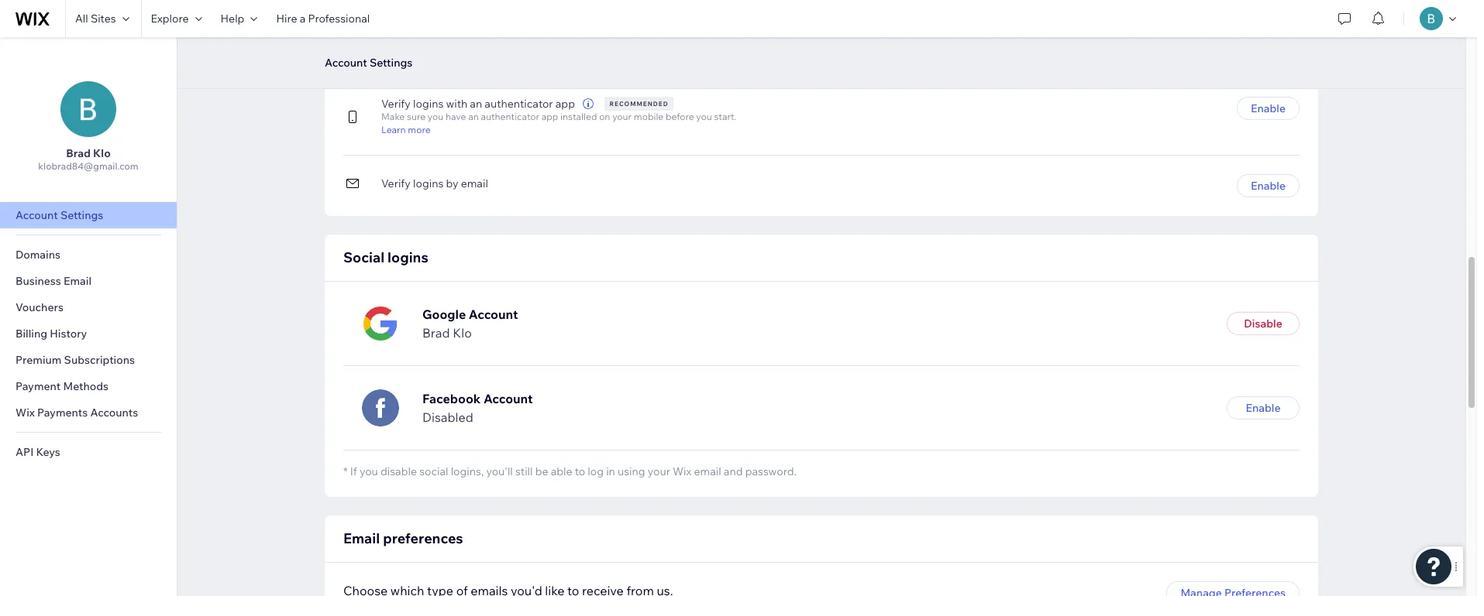 Task type: describe. For each thing, give the bounding box(es) containing it.
learn
[[381, 124, 406, 135]]

business
[[16, 274, 61, 288]]

verify for verify logins with an authenticator app
[[381, 97, 411, 111]]

be
[[535, 465, 548, 479]]

and
[[724, 465, 743, 479]]

social
[[343, 249, 385, 267]]

1 vertical spatial email
[[343, 530, 380, 548]]

installed
[[560, 111, 597, 122]]

to
[[575, 465, 585, 479]]

more
[[408, 124, 431, 135]]

disable
[[381, 465, 417, 479]]

help button
[[211, 0, 267, 37]]

brad klo klobrad84@gmail.com
[[38, 147, 138, 172]]

api keys
[[16, 446, 60, 460]]

start.
[[714, 111, 737, 122]]

klo inside brad klo klobrad84@gmail.com
[[93, 147, 111, 160]]

billing history
[[16, 327, 87, 341]]

keys
[[36, 446, 60, 460]]

account settings for account settings button
[[325, 56, 413, 70]]

domains link
[[0, 242, 177, 268]]

email preferences
[[343, 530, 463, 548]]

you'll
[[486, 465, 513, 479]]

settings for account settings button
[[370, 56, 413, 70]]

brad inside brad klo klobrad84@gmail.com
[[66, 147, 91, 160]]

0 horizontal spatial email
[[461, 177, 488, 191]]

sidebar element
[[0, 37, 178, 597]]

recommended
[[610, 100, 669, 108]]

by for email
[[446, 177, 458, 191]]

verify for verify logins by phone (sms)
[[381, 38, 411, 52]]

klo inside google account brad klo
[[453, 326, 472, 341]]

a
[[300, 12, 306, 26]]

billing
[[16, 327, 47, 341]]

billing history link
[[0, 321, 177, 347]]

logins for verify logins by phone (sms)
[[413, 38, 444, 52]]

using
[[618, 465, 645, 479]]

account settings button
[[317, 51, 420, 74]]

* if you disable social logins, you'll still be able to log in using your wix email and password.
[[343, 465, 797, 479]]

payment methods
[[16, 380, 109, 394]]

vouchers
[[16, 301, 64, 315]]

disabled
[[422, 410, 473, 425]]

explore
[[151, 12, 189, 26]]

if
[[350, 465, 357, 479]]

subscriptions
[[64, 353, 135, 367]]

account inside account settings button
[[325, 56, 367, 70]]

payments
[[37, 406, 88, 420]]

make sure you have an authenticator app installed on your mobile before you start. learn more
[[381, 111, 737, 135]]

verify for verify logins by email
[[381, 177, 411, 191]]

vouchers link
[[0, 295, 177, 321]]

disable button
[[1227, 313, 1300, 336]]

accounts
[[90, 406, 138, 420]]

you for wix
[[360, 465, 378, 479]]

all
[[75, 12, 88, 26]]

with
[[446, 97, 468, 111]]

you for more
[[428, 111, 444, 122]]

account settings for account settings link
[[16, 209, 103, 222]]

still
[[515, 465, 533, 479]]

payment
[[16, 380, 61, 394]]

hire a professional
[[276, 12, 370, 26]]

logins for verify logins by email
[[413, 177, 444, 191]]

disable
[[1244, 317, 1283, 331]]

account settings link
[[0, 202, 177, 229]]

verify logins by phone (sms)
[[381, 38, 527, 52]]

wix payments accounts link
[[0, 400, 177, 426]]

password.
[[745, 465, 797, 479]]



Task type: locate. For each thing, give the bounding box(es) containing it.
mobile
[[634, 111, 664, 122]]

authenticator up the learn more link
[[485, 97, 553, 111]]

1 horizontal spatial klo
[[453, 326, 472, 341]]

1 vertical spatial by
[[446, 177, 458, 191]]

verify
[[381, 38, 411, 52], [381, 97, 411, 111], [381, 177, 411, 191]]

an right have
[[468, 111, 479, 122]]

account inside account settings link
[[16, 209, 58, 222]]

0 vertical spatial email
[[64, 274, 91, 288]]

help
[[221, 12, 244, 26]]

0 horizontal spatial you
[[360, 465, 378, 479]]

1 horizontal spatial account settings
[[325, 56, 413, 70]]

authenticator inside the make sure you have an authenticator app installed on your mobile before you start. learn more
[[481, 111, 540, 122]]

an right with
[[470, 97, 482, 111]]

logins
[[413, 38, 444, 52], [413, 97, 444, 111], [413, 177, 444, 191], [388, 249, 428, 267]]

by
[[446, 38, 458, 52], [446, 177, 458, 191]]

business email link
[[0, 268, 177, 295]]

0 horizontal spatial wix
[[16, 406, 35, 420]]

0 horizontal spatial settings
[[60, 209, 103, 222]]

wix payments accounts
[[16, 406, 138, 420]]

all sites
[[75, 12, 116, 26]]

wix inside sidebar element
[[16, 406, 35, 420]]

domains
[[16, 248, 60, 262]]

business email
[[16, 274, 91, 288]]

you right sure
[[428, 111, 444, 122]]

your right on at the left top of the page
[[612, 111, 632, 122]]

premium subscriptions
[[16, 353, 135, 367]]

2 horizontal spatial you
[[696, 111, 712, 122]]

sites
[[91, 12, 116, 26]]

google account brad klo
[[422, 307, 518, 341]]

1 horizontal spatial email
[[343, 530, 380, 548]]

wix right "using"
[[673, 465, 692, 479]]

app left installed
[[542, 111, 558, 122]]

professional
[[308, 12, 370, 26]]

you
[[428, 111, 444, 122], [696, 111, 712, 122], [360, 465, 378, 479]]

1 horizontal spatial email
[[694, 465, 721, 479]]

methods
[[63, 380, 109, 394]]

logins,
[[451, 465, 484, 479]]

hire a professional link
[[267, 0, 379, 37]]

1 vertical spatial brad
[[422, 326, 450, 341]]

0 vertical spatial klo
[[93, 147, 111, 160]]

log
[[588, 465, 604, 479]]

logins for social logins
[[388, 249, 428, 267]]

logins up more
[[413, 97, 444, 111]]

before
[[666, 111, 694, 122]]

premium
[[16, 353, 62, 367]]

account
[[325, 56, 367, 70], [16, 209, 58, 222], [469, 307, 518, 323], [484, 391, 533, 407]]

settings for account settings link
[[60, 209, 103, 222]]

klo
[[93, 147, 111, 160], [453, 326, 472, 341]]

preferences
[[383, 530, 463, 548]]

an
[[470, 97, 482, 111], [468, 111, 479, 122]]

verify up learn
[[381, 97, 411, 111]]

1 vertical spatial email
[[694, 465, 721, 479]]

account settings
[[325, 56, 413, 70], [16, 209, 103, 222]]

email left and
[[694, 465, 721, 479]]

klo down google
[[453, 326, 472, 341]]

brad down google
[[422, 326, 450, 341]]

0 vertical spatial your
[[612, 111, 632, 122]]

authenticator right have
[[481, 111, 540, 122]]

api keys link
[[0, 440, 177, 466]]

1 vertical spatial your
[[648, 465, 670, 479]]

email inside business email "link"
[[64, 274, 91, 288]]

your inside the make sure you have an authenticator app installed on your mobile before you start. learn more
[[612, 111, 632, 122]]

google
[[422, 307, 466, 323]]

(sms)
[[496, 38, 527, 52]]

brad up account settings link
[[66, 147, 91, 160]]

logins right social
[[388, 249, 428, 267]]

email left preferences
[[343, 530, 380, 548]]

social
[[419, 465, 448, 479]]

make
[[381, 111, 405, 122]]

settings inside button
[[370, 56, 413, 70]]

1 horizontal spatial you
[[428, 111, 444, 122]]

email down have
[[461, 177, 488, 191]]

verify up make
[[381, 38, 411, 52]]

email
[[461, 177, 488, 191], [694, 465, 721, 479]]

0 vertical spatial verify
[[381, 38, 411, 52]]

0 vertical spatial brad
[[66, 147, 91, 160]]

0 horizontal spatial account settings
[[16, 209, 103, 222]]

0 vertical spatial settings
[[370, 56, 413, 70]]

*
[[343, 465, 348, 479]]

1 by from the top
[[446, 38, 458, 52]]

settings
[[370, 56, 413, 70], [60, 209, 103, 222]]

logins for verify logins with an authenticator app
[[413, 97, 444, 111]]

you right if
[[360, 465, 378, 479]]

1 vertical spatial verify
[[381, 97, 411, 111]]

by down have
[[446, 177, 458, 191]]

social logins
[[343, 249, 428, 267]]

account inside google account brad klo
[[469, 307, 518, 323]]

1 vertical spatial account settings
[[16, 209, 103, 222]]

facebook
[[422, 391, 481, 407]]

0 horizontal spatial your
[[612, 111, 632, 122]]

klobrad84@gmail.com
[[38, 160, 138, 172]]

your right "using"
[[648, 465, 670, 479]]

app up the learn more link
[[556, 97, 575, 111]]

2 by from the top
[[446, 177, 458, 191]]

settings inside sidebar element
[[60, 209, 103, 222]]

settings up domains link
[[60, 209, 103, 222]]

verify down learn
[[381, 177, 411, 191]]

on
[[599, 111, 610, 122]]

klo up account settings link
[[93, 147, 111, 160]]

1 horizontal spatial brad
[[422, 326, 450, 341]]

sure
[[407, 111, 426, 122]]

0 vertical spatial wix
[[16, 406, 35, 420]]

app inside the make sure you have an authenticator app installed on your mobile before you start. learn more
[[542, 111, 558, 122]]

2 vertical spatial verify
[[381, 177, 411, 191]]

logins down more
[[413, 177, 444, 191]]

you left start.
[[696, 111, 712, 122]]

account settings inside sidebar element
[[16, 209, 103, 222]]

verify logins by email
[[381, 177, 488, 191]]

0 horizontal spatial brad
[[66, 147, 91, 160]]

logins left phone
[[413, 38, 444, 52]]

account inside the 'facebook account disabled'
[[484, 391, 533, 407]]

history
[[50, 327, 87, 341]]

email
[[64, 274, 91, 288], [343, 530, 380, 548]]

able
[[551, 465, 573, 479]]

premium subscriptions link
[[0, 347, 177, 374]]

brad inside google account brad klo
[[422, 326, 450, 341]]

1 vertical spatial klo
[[453, 326, 472, 341]]

1 horizontal spatial settings
[[370, 56, 413, 70]]

hire
[[276, 12, 297, 26]]

payment methods link
[[0, 374, 177, 400]]

phone
[[461, 38, 493, 52]]

1 vertical spatial settings
[[60, 209, 103, 222]]

0 vertical spatial by
[[446, 38, 458, 52]]

1 verify from the top
[[381, 38, 411, 52]]

account right facebook
[[484, 391, 533, 407]]

account settings down the "professional" at the left top
[[325, 56, 413, 70]]

in
[[606, 465, 615, 479]]

brad
[[66, 147, 91, 160], [422, 326, 450, 341]]

account settings up the domains
[[16, 209, 103, 222]]

by for phone
[[446, 38, 458, 52]]

account right google
[[469, 307, 518, 323]]

account down the "professional" at the left top
[[325, 56, 367, 70]]

by left phone
[[446, 38, 458, 52]]

0 horizontal spatial email
[[64, 274, 91, 288]]

authenticator
[[485, 97, 553, 111], [481, 111, 540, 122]]

0 horizontal spatial klo
[[93, 147, 111, 160]]

have
[[446, 111, 466, 122]]

0 vertical spatial email
[[461, 177, 488, 191]]

wix down payment
[[16, 406, 35, 420]]

enable button
[[1237, 36, 1300, 59], [1237, 97, 1300, 120], [1237, 174, 1300, 198], [1227, 397, 1300, 420]]

learn more link
[[381, 122, 737, 136]]

1 vertical spatial wix
[[673, 465, 692, 479]]

account settings inside button
[[325, 56, 413, 70]]

facebook account disabled
[[422, 391, 533, 425]]

1 horizontal spatial your
[[648, 465, 670, 479]]

account up the domains
[[16, 209, 58, 222]]

an inside the make sure you have an authenticator app installed on your mobile before you start. learn more
[[468, 111, 479, 122]]

0 vertical spatial account settings
[[325, 56, 413, 70]]

3 verify from the top
[[381, 177, 411, 191]]

2 verify from the top
[[381, 97, 411, 111]]

api
[[16, 446, 34, 460]]

enable
[[1251, 40, 1286, 54], [1251, 102, 1286, 115], [1251, 179, 1286, 193], [1246, 401, 1281, 415]]

email up vouchers "link"
[[64, 274, 91, 288]]

wix
[[16, 406, 35, 420], [673, 465, 692, 479]]

app
[[556, 97, 575, 111], [542, 111, 558, 122]]

verify logins with an authenticator app
[[381, 97, 575, 111]]

1 horizontal spatial wix
[[673, 465, 692, 479]]

settings up make
[[370, 56, 413, 70]]

your
[[612, 111, 632, 122], [648, 465, 670, 479]]



Task type: vqa. For each thing, say whether or not it's contained in the screenshot.
a
yes



